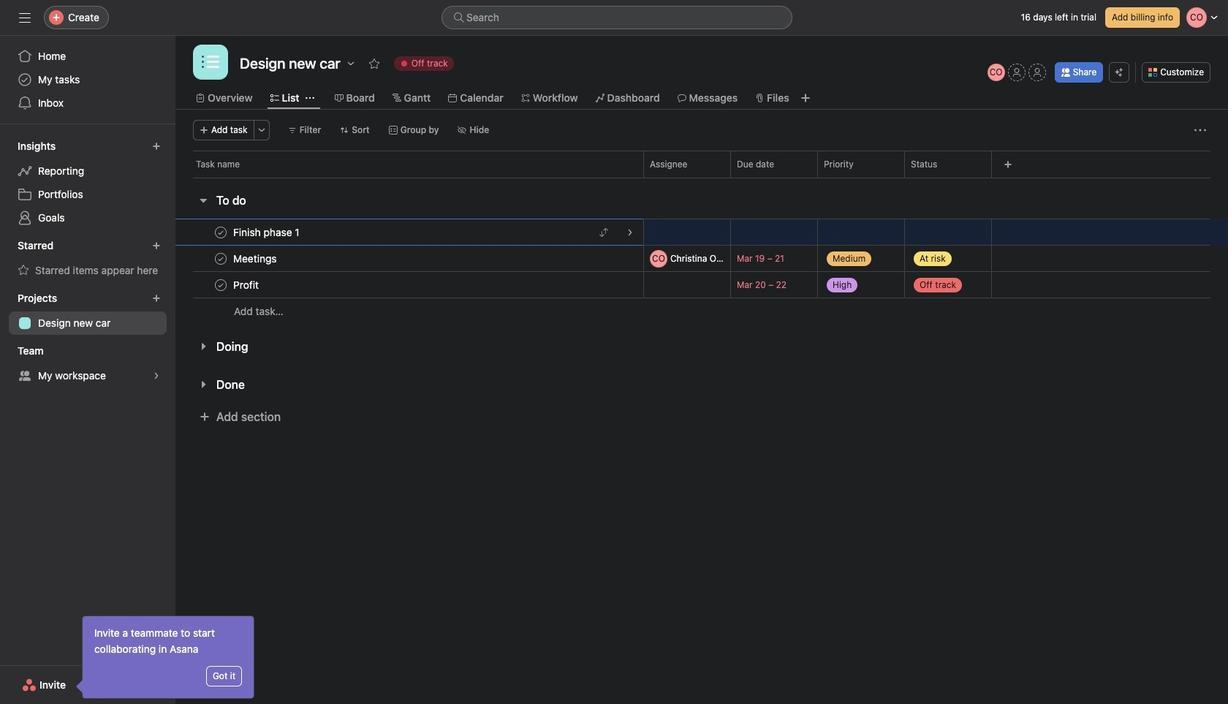 Task type: locate. For each thing, give the bounding box(es) containing it.
task name text field for meetings cell
[[230, 251, 281, 266]]

Task name text field
[[230, 251, 281, 266], [230, 278, 263, 292]]

1 mark complete image from the top
[[212, 223, 230, 241]]

1 vertical spatial expand task list for this group image
[[197, 379, 209, 391]]

expand task list for this group image
[[197, 341, 209, 353], [197, 379, 209, 391]]

mark complete image
[[212, 276, 230, 294]]

0 vertical spatial mark complete checkbox
[[212, 223, 230, 241]]

Mark complete checkbox
[[212, 276, 230, 294]]

starred element
[[0, 233, 176, 285]]

0 vertical spatial task name text field
[[230, 251, 281, 266]]

1 vertical spatial mark complete checkbox
[[212, 250, 230, 267]]

mark complete checkbox inside meetings cell
[[212, 250, 230, 267]]

meetings cell
[[176, 245, 644, 272]]

details image
[[626, 254, 635, 263]]

header to do tree grid
[[176, 219, 1229, 325]]

hide sidebar image
[[19, 12, 31, 23]]

1 vertical spatial mark complete image
[[212, 250, 230, 267]]

task name text field down task name text field
[[230, 251, 281, 266]]

1 expand task list for this group image from the top
[[197, 341, 209, 353]]

2 mark complete checkbox from the top
[[212, 250, 230, 267]]

2 mark complete image from the top
[[212, 250, 230, 267]]

mark complete image left task name text field
[[212, 223, 230, 241]]

details image
[[626, 228, 635, 237]]

0 vertical spatial mark complete image
[[212, 223, 230, 241]]

1 horizontal spatial more actions image
[[1195, 124, 1207, 136]]

finish phase 1 cell
[[176, 219, 644, 246]]

insights element
[[0, 133, 176, 233]]

row
[[176, 151, 1229, 178], [193, 177, 1211, 178], [176, 219, 1229, 246], [176, 245, 1229, 272], [176, 271, 1229, 298], [176, 298, 1229, 325]]

2 task name text field from the top
[[230, 278, 263, 292]]

Mark complete checkbox
[[212, 223, 230, 241], [212, 250, 230, 267]]

1 task name text field from the top
[[230, 251, 281, 266]]

mark complete checkbox for task name text field
[[212, 223, 230, 241]]

task name text field inside profit cell
[[230, 278, 263, 292]]

tooltip
[[78, 617, 254, 698]]

0 vertical spatial expand task list for this group image
[[197, 341, 209, 353]]

mark complete checkbox up mark complete icon
[[212, 250, 230, 267]]

tab actions image
[[305, 94, 314, 102]]

1 mark complete checkbox from the top
[[212, 223, 230, 241]]

mark complete checkbox left task name text field
[[212, 223, 230, 241]]

add field image
[[1004, 160, 1013, 169]]

task name text field inside meetings cell
[[230, 251, 281, 266]]

mark complete checkbox inside finish phase 1 "cell"
[[212, 223, 230, 241]]

add items to starred image
[[152, 241, 161, 250]]

task name text field right mark complete option
[[230, 278, 263, 292]]

mark complete image up mark complete icon
[[212, 250, 230, 267]]

mark complete image inside finish phase 1 "cell"
[[212, 223, 230, 241]]

1 vertical spatial task name text field
[[230, 278, 263, 292]]

more actions image
[[1195, 124, 1207, 136], [257, 126, 266, 135]]

collapse task list for this group image
[[197, 195, 209, 206]]

list box
[[442, 6, 793, 29]]

2 expand task list for this group image from the top
[[197, 379, 209, 391]]

mark complete image
[[212, 223, 230, 241], [212, 250, 230, 267]]



Task type: describe. For each thing, give the bounding box(es) containing it.
task name text field for profit cell
[[230, 278, 263, 292]]

profit cell
[[176, 271, 644, 298]]

mark complete image for task name text box in the meetings cell
[[212, 250, 230, 267]]

add to starred image
[[368, 58, 380, 69]]

list image
[[202, 53, 219, 71]]

teams element
[[0, 338, 176, 391]]

move tasks between sections image
[[600, 228, 609, 237]]

mark complete checkbox for task name text box in the meetings cell
[[212, 250, 230, 267]]

ask ai image
[[1116, 68, 1124, 77]]

0 horizontal spatial more actions image
[[257, 126, 266, 135]]

move tasks between sections image
[[600, 254, 609, 263]]

mark complete image for task name text field
[[212, 223, 230, 241]]

add tab image
[[800, 92, 812, 104]]

projects element
[[0, 285, 176, 338]]

Task name text field
[[230, 225, 304, 240]]

manage project members image
[[988, 64, 1005, 81]]

see details, my workspace image
[[152, 372, 161, 380]]

new project or portfolio image
[[152, 294, 161, 303]]

global element
[[0, 36, 176, 124]]

new insights image
[[152, 142, 161, 151]]



Task type: vqa. For each thing, say whether or not it's contained in the screenshot.
my tasks
no



